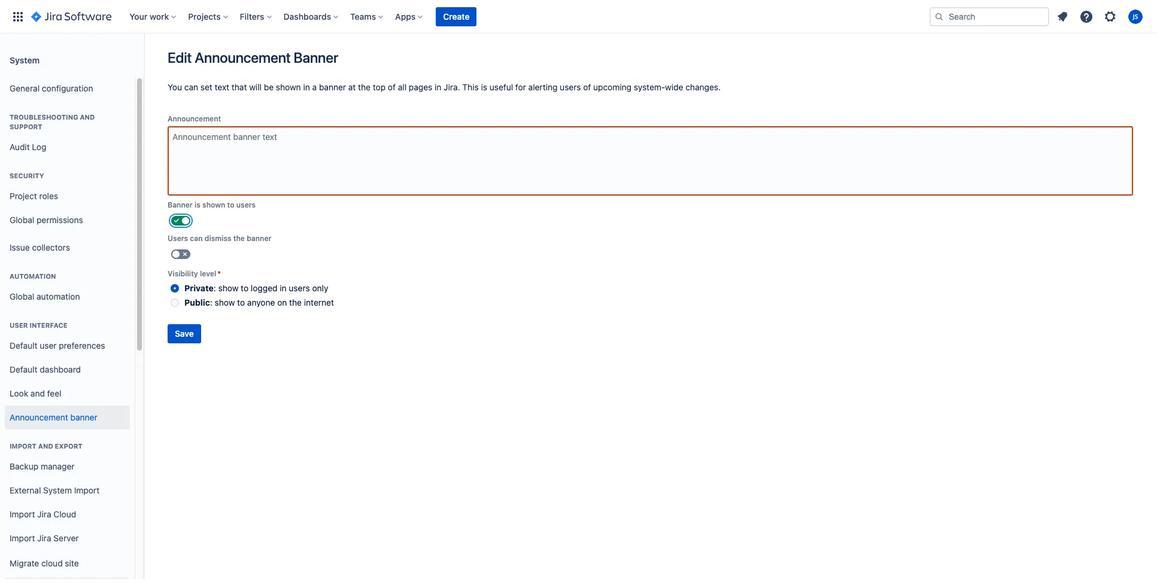 Task type: locate. For each thing, give the bounding box(es) containing it.
jira left cloud
[[37, 510, 51, 520]]

user
[[10, 322, 28, 329]]

0 horizontal spatial is
[[195, 201, 201, 210]]

1 vertical spatial can
[[190, 234, 203, 243]]

backup
[[10, 462, 38, 472]]

and for import
[[38, 443, 53, 450]]

jira left server
[[37, 534, 51, 544]]

jira for cloud
[[37, 510, 51, 520]]

changes.
[[686, 82, 721, 92]]

shown
[[276, 82, 301, 92], [203, 201, 225, 210]]

2 horizontal spatial users
[[560, 82, 581, 92]]

global for global automation
[[10, 291, 34, 302]]

banner up users
[[168, 201, 193, 210]]

teams button
[[347, 7, 388, 26]]

0 horizontal spatial shown
[[203, 201, 225, 210]]

wide
[[666, 82, 684, 92]]

0 vertical spatial default
[[10, 341, 37, 351]]

project roles
[[10, 191, 58, 201]]

your work
[[130, 11, 169, 21]]

migrate cloud site
[[10, 559, 79, 569]]

announcement inside announcement banner link
[[10, 412, 68, 423]]

is right this
[[481, 82, 488, 92]]

automation
[[37, 291, 80, 302]]

1 jira from the top
[[37, 510, 51, 520]]

default down the user
[[10, 341, 37, 351]]

can right users
[[190, 234, 203, 243]]

1 vertical spatial banner
[[168, 201, 193, 210]]

to up users can dismiss the banner
[[227, 201, 235, 210]]

can
[[184, 82, 198, 92], [190, 234, 203, 243]]

global inside automation group
[[10, 291, 34, 302]]

search image
[[935, 12, 945, 21]]

1 horizontal spatial banner
[[294, 49, 338, 66]]

banner
[[319, 82, 346, 92], [247, 234, 272, 243], [70, 412, 97, 423]]

import jira cloud link
[[5, 503, 130, 527]]

: for public
[[210, 298, 213, 308]]

preferences
[[59, 341, 105, 351]]

global inside security group
[[10, 215, 34, 225]]

1 vertical spatial shown
[[203, 201, 225, 210]]

2 global from the top
[[10, 291, 34, 302]]

0 vertical spatial users
[[560, 82, 581, 92]]

2 vertical spatial announcement
[[10, 412, 68, 423]]

global down automation
[[10, 291, 34, 302]]

show right public
[[215, 298, 235, 308]]

2 default from the top
[[10, 365, 37, 375]]

0 vertical spatial jira
[[37, 510, 51, 520]]

1 horizontal spatial users
[[289, 283, 310, 294]]

default up look
[[10, 365, 37, 375]]

roles
[[39, 191, 58, 201]]

system
[[10, 55, 40, 65], [43, 486, 72, 496]]

project roles link
[[5, 185, 130, 208]]

external system import
[[10, 486, 100, 496]]

and
[[80, 113, 95, 121], [31, 389, 45, 399], [38, 443, 53, 450]]

the right at on the left top
[[358, 82, 371, 92]]

of
[[388, 82, 396, 92], [584, 82, 591, 92]]

show down *
[[218, 283, 239, 294]]

import down external
[[10, 510, 35, 520]]

2 vertical spatial and
[[38, 443, 53, 450]]

2 vertical spatial to
[[237, 298, 245, 308]]

set
[[201, 82, 213, 92]]

you can set text that will be shown in a banner at the top of all pages in jira. this is useful for alerting users of upcoming system-wide changes.
[[168, 82, 721, 92]]

user interface group
[[5, 309, 130, 434]]

log
[[32, 142, 46, 152]]

site
[[65, 559, 79, 569]]

0 horizontal spatial users
[[236, 201, 256, 210]]

: for private
[[214, 283, 216, 294]]

2 jira from the top
[[37, 534, 51, 544]]

in left 'jira.'
[[435, 82, 442, 92]]

1 vertical spatial global
[[10, 291, 34, 302]]

work
[[150, 11, 169, 21]]

help image
[[1080, 9, 1094, 24]]

top
[[373, 82, 386, 92]]

global automation link
[[5, 285, 130, 309]]

0 vertical spatial can
[[184, 82, 198, 92]]

shown up dismiss
[[203, 201, 225, 210]]

notifications image
[[1056, 9, 1070, 24]]

users left only
[[289, 283, 310, 294]]

: down level at left top
[[214, 283, 216, 294]]

1 vertical spatial jira
[[37, 534, 51, 544]]

mail group
[[5, 577, 130, 580]]

default for default user preferences
[[10, 341, 37, 351]]

anyone
[[247, 298, 275, 308]]

on
[[277, 298, 287, 308]]

in left a
[[303, 82, 310, 92]]

banner up a
[[294, 49, 338, 66]]

the
[[358, 82, 371, 92], [233, 234, 245, 243], [289, 298, 302, 308]]

system inside import and export group
[[43, 486, 72, 496]]

users
[[560, 82, 581, 92], [236, 201, 256, 210], [289, 283, 310, 294]]

0 vertical spatial shown
[[276, 82, 301, 92]]

users right alerting
[[560, 82, 581, 92]]

look and feel link
[[5, 382, 130, 406]]

0 vertical spatial the
[[358, 82, 371, 92]]

2 horizontal spatial the
[[358, 82, 371, 92]]

shown right be
[[276, 82, 301, 92]]

0 vertical spatial announcement
[[195, 49, 291, 66]]

to left anyone at left
[[237, 298, 245, 308]]

2 horizontal spatial banner
[[319, 82, 346, 92]]

system down manager
[[43, 486, 72, 496]]

1 default from the top
[[10, 341, 37, 351]]

1 global from the top
[[10, 215, 34, 225]]

banner down look and feel link
[[70, 412, 97, 423]]

:
[[214, 283, 216, 294], [210, 298, 213, 308]]

: down the private
[[210, 298, 213, 308]]

1 vertical spatial show
[[215, 298, 235, 308]]

save button
[[168, 325, 201, 344]]

announcement
[[195, 49, 291, 66], [168, 114, 221, 123], [10, 412, 68, 423]]

show
[[218, 283, 239, 294], [215, 298, 235, 308]]

and up backup manager
[[38, 443, 53, 450]]

private : show to logged in users only
[[185, 283, 329, 294]]

and left feel
[[31, 389, 45, 399]]

0 horizontal spatial the
[[233, 234, 245, 243]]

import
[[10, 443, 36, 450], [74, 486, 100, 496], [10, 510, 35, 520], [10, 534, 35, 544]]

the right dismiss
[[233, 234, 245, 243]]

default inside "link"
[[10, 341, 37, 351]]

default user preferences
[[10, 341, 105, 351]]

0 vertical spatial and
[[80, 113, 95, 121]]

upcoming
[[594, 82, 632, 92]]

banner containing your work
[[0, 0, 1158, 34]]

a
[[312, 82, 317, 92]]

general
[[10, 83, 40, 93]]

1 horizontal spatial :
[[214, 283, 216, 294]]

export
[[55, 443, 83, 450]]

None radio
[[171, 285, 179, 293], [171, 299, 179, 307], [171, 285, 179, 293], [171, 299, 179, 307]]

jira software image
[[31, 9, 112, 24], [31, 9, 112, 24]]

to for users
[[227, 201, 235, 210]]

your
[[130, 11, 148, 21]]

project
[[10, 191, 37, 201]]

default for default dashboard
[[10, 365, 37, 375]]

2 vertical spatial banner
[[70, 412, 97, 423]]

0 vertical spatial show
[[218, 283, 239, 294]]

useful
[[490, 82, 513, 92]]

of left upcoming
[[584, 82, 591, 92]]

1 horizontal spatial in
[[303, 82, 310, 92]]

and down general configuration link at the left top
[[80, 113, 95, 121]]

1 vertical spatial default
[[10, 365, 37, 375]]

1 horizontal spatial of
[[584, 82, 591, 92]]

import for import and export
[[10, 443, 36, 450]]

text
[[215, 82, 230, 92]]

issue
[[10, 242, 30, 253]]

1 vertical spatial system
[[43, 486, 72, 496]]

0 vertical spatial global
[[10, 215, 34, 225]]

can left set
[[184, 82, 198, 92]]

that
[[232, 82, 247, 92]]

import for import jira server
[[10, 534, 35, 544]]

private
[[185, 283, 214, 294]]

0 horizontal spatial of
[[388, 82, 396, 92]]

automation group
[[5, 260, 130, 313]]

to
[[227, 201, 235, 210], [241, 283, 249, 294], [237, 298, 245, 308]]

announcement up that
[[195, 49, 291, 66]]

1 vertical spatial announcement
[[168, 114, 221, 123]]

import jira cloud
[[10, 510, 76, 520]]

option group containing private
[[168, 282, 1134, 310]]

security group
[[5, 159, 130, 236]]

to for logged
[[241, 283, 249, 294]]

1 vertical spatial :
[[210, 298, 213, 308]]

global permissions
[[10, 215, 83, 225]]

alerting
[[529, 82, 558, 92]]

banner
[[0, 0, 1158, 34]]

troubleshooting and support group
[[5, 101, 130, 163]]

option group
[[168, 282, 1134, 310]]

import up migrate
[[10, 534, 35, 544]]

2 horizontal spatial in
[[435, 82, 442, 92]]

global down project
[[10, 215, 34, 225]]

import up backup
[[10, 443, 36, 450]]

security
[[10, 172, 44, 180]]

this
[[463, 82, 479, 92]]

primary element
[[7, 0, 930, 33]]

announcement down look and feel
[[10, 412, 68, 423]]

to left 'logged'
[[241, 283, 249, 294]]

0 horizontal spatial banner
[[70, 412, 97, 423]]

1 horizontal spatial shown
[[276, 82, 301, 92]]

is up users can dismiss the banner
[[195, 201, 201, 210]]

banner right a
[[319, 82, 346, 92]]

general configuration link
[[5, 77, 130, 101]]

support
[[10, 123, 42, 131]]

system up general
[[10, 55, 40, 65]]

1 vertical spatial to
[[241, 283, 249, 294]]

audit log
[[10, 142, 46, 152]]

announcement down set
[[168, 114, 221, 123]]

of left "all"
[[388, 82, 396, 92]]

1 horizontal spatial the
[[289, 298, 302, 308]]

banner inside user interface group
[[70, 412, 97, 423]]

0 horizontal spatial system
[[10, 55, 40, 65]]

banner right dismiss
[[247, 234, 272, 243]]

in up on
[[280, 283, 287, 294]]

global permissions link
[[5, 208, 130, 232]]

and inside user interface group
[[31, 389, 45, 399]]

1 vertical spatial users
[[236, 201, 256, 210]]

users up users can dismiss the banner
[[236, 201, 256, 210]]

0 vertical spatial to
[[227, 201, 235, 210]]

0 vertical spatial :
[[214, 283, 216, 294]]

and inside troubleshooting and support
[[80, 113, 95, 121]]

visibility
[[168, 270, 198, 279]]

and inside group
[[38, 443, 53, 450]]

announcement banner
[[10, 412, 97, 423]]

1 vertical spatial banner
[[247, 234, 272, 243]]

0 horizontal spatial :
[[210, 298, 213, 308]]

1 horizontal spatial is
[[481, 82, 488, 92]]

users
[[168, 234, 188, 243]]

2 vertical spatial users
[[289, 283, 310, 294]]

projects
[[188, 11, 221, 21]]

system-
[[634, 82, 666, 92]]

is
[[481, 82, 488, 92], [195, 201, 201, 210]]

issue collectors link
[[5, 236, 130, 260]]

1 horizontal spatial system
[[43, 486, 72, 496]]

your profile and settings image
[[1129, 9, 1144, 24]]

1 vertical spatial is
[[195, 201, 201, 210]]

global
[[10, 215, 34, 225], [10, 291, 34, 302]]

2 vertical spatial the
[[289, 298, 302, 308]]

the right on
[[289, 298, 302, 308]]

show for public
[[215, 298, 235, 308]]

1 vertical spatial and
[[31, 389, 45, 399]]



Task type: describe. For each thing, give the bounding box(es) containing it.
only
[[312, 283, 329, 294]]

user interface
[[10, 322, 67, 329]]

dismiss
[[205, 234, 232, 243]]

troubleshooting and support
[[10, 113, 95, 131]]

0 vertical spatial banner
[[319, 82, 346, 92]]

0 vertical spatial banner
[[294, 49, 338, 66]]

automation
[[10, 273, 56, 280]]

configuration
[[42, 83, 93, 93]]

create button
[[436, 7, 477, 26]]

import down backup manager link
[[74, 486, 100, 496]]

cloud
[[41, 559, 63, 569]]

default dashboard link
[[5, 358, 130, 382]]

general configuration
[[10, 83, 93, 93]]

filters button
[[236, 7, 277, 26]]

import and export group
[[5, 430, 130, 580]]

dashboard
[[40, 365, 81, 375]]

look and feel
[[10, 389, 61, 399]]

save
[[175, 329, 194, 339]]

and for look
[[31, 389, 45, 399]]

2 of from the left
[[584, 82, 591, 92]]

be
[[264, 82, 274, 92]]

import jira server link
[[5, 527, 130, 551]]

look
[[10, 389, 28, 399]]

import for import jira cloud
[[10, 510, 35, 520]]

appswitcher icon image
[[11, 9, 25, 24]]

0 vertical spatial system
[[10, 55, 40, 65]]

default user preferences link
[[5, 334, 130, 358]]

show for private
[[218, 283, 239, 294]]

logged
[[251, 283, 278, 294]]

announcement for announcement
[[168, 114, 221, 123]]

default dashboard
[[10, 365, 81, 375]]

settings image
[[1104, 9, 1118, 24]]

filters
[[240, 11, 265, 21]]

to for anyone
[[237, 298, 245, 308]]

visibility level *
[[168, 270, 221, 279]]

server
[[54, 534, 79, 544]]

all
[[398, 82, 407, 92]]

import jira server
[[10, 534, 79, 544]]

sidebar navigation image
[[131, 48, 157, 72]]

can for set
[[184, 82, 198, 92]]

0 horizontal spatial in
[[280, 283, 287, 294]]

user
[[40, 341, 57, 351]]

Announcement text field
[[168, 126, 1134, 196]]

global automation
[[10, 291, 80, 302]]

cloud
[[54, 510, 76, 520]]

audit
[[10, 142, 30, 152]]

internet
[[304, 298, 334, 308]]

dashboards button
[[280, 7, 343, 26]]

public : show to anyone on the internet
[[185, 298, 334, 308]]

0 horizontal spatial banner
[[168, 201, 193, 210]]

and for troubleshooting
[[80, 113, 95, 121]]

apps button
[[392, 7, 428, 26]]

jira.
[[444, 82, 460, 92]]

collectors
[[32, 242, 70, 253]]

banner is shown to users
[[168, 201, 256, 210]]

issue collectors
[[10, 242, 70, 253]]

create
[[443, 11, 470, 21]]

pages
[[409, 82, 433, 92]]

1 vertical spatial the
[[233, 234, 245, 243]]

apps
[[395, 11, 416, 21]]

announcement for announcement banner
[[10, 412, 68, 423]]

will
[[249, 82, 262, 92]]

manager
[[41, 462, 75, 472]]

import and export
[[10, 443, 83, 450]]

1 of from the left
[[388, 82, 396, 92]]

projects button
[[185, 7, 233, 26]]

dashboards
[[284, 11, 331, 21]]

backup manager link
[[5, 455, 130, 479]]

you
[[168, 82, 182, 92]]

audit log link
[[5, 135, 130, 159]]

jira for server
[[37, 534, 51, 544]]

users can dismiss the banner
[[168, 234, 272, 243]]

Search field
[[930, 7, 1050, 26]]

at
[[349, 82, 356, 92]]

edit
[[168, 49, 192, 66]]

can for dismiss
[[190, 234, 203, 243]]

edit announcement banner
[[168, 49, 338, 66]]

teams
[[351, 11, 376, 21]]

level
[[200, 270, 216, 279]]

1 horizontal spatial banner
[[247, 234, 272, 243]]

0 vertical spatial is
[[481, 82, 488, 92]]

public
[[185, 298, 210, 308]]

global for global permissions
[[10, 215, 34, 225]]

permissions
[[37, 215, 83, 225]]

announcement banner link
[[5, 406, 130, 430]]

migrate cloud site link
[[5, 551, 130, 577]]

for
[[516, 82, 526, 92]]

external system import link
[[5, 479, 130, 503]]



Task type: vqa. For each thing, say whether or not it's contained in the screenshot.
on
yes



